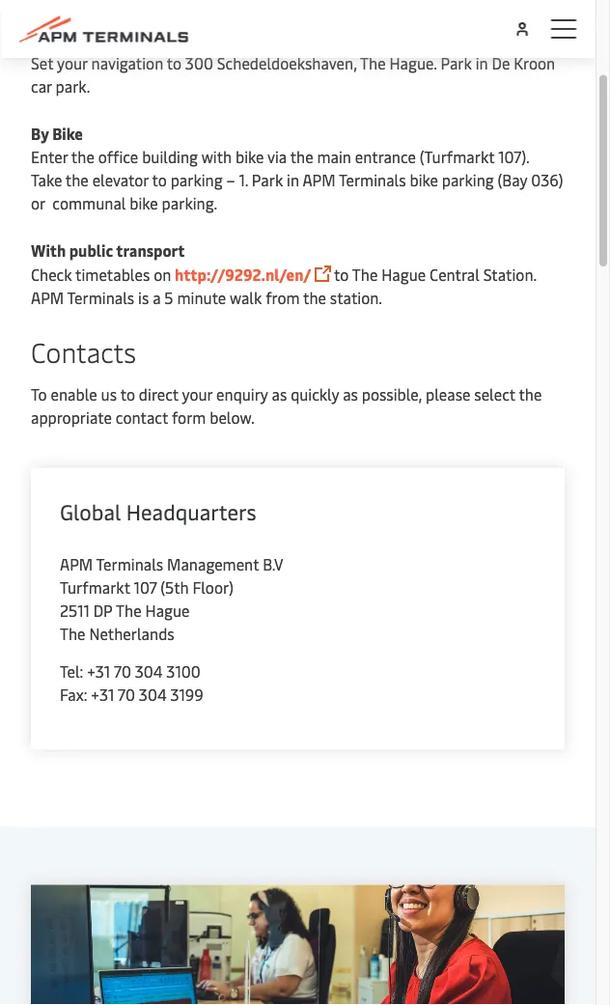 Task type: vqa. For each thing, say whether or not it's contained in the screenshot.
< global home
no



Task type: describe. For each thing, give the bounding box(es) containing it.
2 as from the left
[[343, 384, 358, 405]]

the inside to enable us to direct your enquiry as quickly as possible, please select the appropriate contact form below.
[[519, 384, 543, 405]]

0 vertical spatial +31
[[87, 661, 110, 682]]

navigation
[[91, 52, 163, 73]]

terminals inside to the hague central station. apm terminals is a 5 minute walk from the station.
[[67, 287, 134, 308]]

http://9292.nl/en/ link
[[175, 264, 311, 285]]

107
[[134, 577, 157, 598]]

main
[[317, 146, 352, 167]]

entrance
[[355, 146, 416, 167]]

(5th
[[161, 577, 189, 598]]

transport
[[116, 240, 185, 260]]

1 as from the left
[[272, 384, 287, 405]]

direct
[[139, 384, 179, 405]]

park.
[[56, 75, 90, 96]]

–
[[227, 169, 235, 190]]

enable
[[51, 384, 97, 405]]

terminals inside by bike enter the office building with bike via the main entrance (turfmarkt 107). take the elevator to parking – 1. park in apm terminals bike parking (bay 036) or  communal bike parking.
[[339, 169, 406, 190]]

possible,
[[362, 384, 422, 405]]

global headquarters
[[60, 497, 257, 526]]

107).
[[499, 146, 530, 167]]

to inside by bike enter the office building with bike via the main entrance (turfmarkt 107). take the elevator to parking – 1. park in apm terminals bike parking (bay 036) or  communal bike parking.
[[152, 169, 167, 190]]

station.
[[330, 287, 382, 308]]

apm inside the apm terminals management b.v turfmarkt 107 (5th floor) 2511 dp the hague the netherlands
[[60, 554, 93, 575]]

kroon
[[514, 52, 556, 73]]

quickly
[[291, 384, 339, 405]]

1 vertical spatial 70
[[118, 685, 135, 705]]

0 vertical spatial 304
[[135, 661, 163, 682]]

the inside the by car set your navigation to 300 schedeldoekshaven, the hague. park in de kroon car park.
[[361, 52, 386, 73]]

1 vertical spatial 304
[[139, 685, 167, 705]]

elevator
[[92, 169, 149, 190]]

2 horizontal spatial bike
[[410, 169, 439, 190]]

2 parking from the left
[[442, 169, 494, 190]]

3199
[[171, 685, 204, 705]]

in inside by bike enter the office building with bike via the main entrance (turfmarkt 107). take the elevator to parking – 1. park in apm terminals bike parking (bay 036) or  communal bike parking.
[[287, 169, 300, 190]]

the up netherlands
[[116, 601, 142, 621]]

0 horizontal spatial bike
[[130, 192, 158, 213]]

a
[[153, 287, 161, 308]]

to enable us to direct your enquiry as quickly as possible, please select the appropriate contact form below.
[[31, 384, 543, 428]]

set
[[31, 52, 54, 73]]

your inside to enable us to direct your enquiry as quickly as possible, please select the appropriate contact form below.
[[182, 384, 213, 405]]

us
[[101, 384, 117, 405]]

car
[[52, 29, 76, 50]]

hague.
[[390, 52, 437, 73]]

with
[[31, 240, 66, 260]]

select
[[475, 384, 516, 405]]

central
[[430, 264, 480, 285]]

the right via
[[291, 146, 314, 167]]

to
[[31, 384, 47, 405]]

apm terminals management b.v turfmarkt 107 (5th floor) 2511 dp the hague the netherlands
[[60, 554, 284, 645]]

tel: +31 70 304 3100 fax: +31 70 304 3199
[[60, 661, 204, 705]]

to the hague central station. apm terminals is a 5 minute walk from the station.
[[31, 264, 537, 308]]

schedeldoekshaven,
[[217, 52, 357, 73]]

1 parking from the left
[[171, 169, 223, 190]]

1 horizontal spatial bike
[[236, 146, 264, 167]]

take the
[[31, 169, 89, 190]]

dp
[[93, 601, 113, 621]]

apm inside to the hague central station. apm terminals is a 5 minute walk from the station.
[[31, 287, 64, 308]]

netherlands
[[89, 624, 175, 645]]

management
[[167, 554, 259, 575]]

timetables
[[75, 264, 150, 285]]

terminals inside the apm terminals management b.v turfmarkt 107 (5th floor) 2511 dp the hague the netherlands
[[96, 554, 163, 575]]

0 vertical spatial 70
[[114, 661, 131, 682]]

1 vertical spatial +31
[[91, 685, 114, 705]]

(turfmarkt
[[420, 146, 495, 167]]

your inside the by car set your navigation to 300 schedeldoekshaven, the hague. park in de kroon car park.
[[57, 52, 88, 73]]



Task type: locate. For each thing, give the bounding box(es) containing it.
bike down "(turfmarkt"
[[410, 169, 439, 190]]

in
[[476, 52, 489, 73], [287, 169, 300, 190]]

70 down netherlands
[[114, 661, 131, 682]]

to
[[152, 169, 167, 190], [334, 264, 349, 285], [120, 384, 135, 405]]

to up the station.
[[334, 264, 349, 285]]

to 300
[[167, 52, 213, 73]]

hague inside to the hague central station. apm terminals is a 5 minute walk from the station.
[[382, 264, 426, 285]]

hague left central
[[382, 264, 426, 285]]

1 horizontal spatial as
[[343, 384, 358, 405]]

the up the station.
[[353, 264, 378, 285]]

terminals
[[339, 169, 406, 190], [67, 287, 134, 308], [96, 554, 163, 575]]

station.
[[484, 264, 537, 285]]

1 vertical spatial hague
[[145, 601, 190, 621]]

(bay
[[498, 169, 528, 190]]

public
[[69, 240, 113, 260]]

terminals up 107
[[96, 554, 163, 575]]

1 vertical spatial terminals
[[67, 287, 134, 308]]

office
[[98, 146, 138, 167]]

park
[[441, 52, 472, 73]]

apm down check
[[31, 287, 64, 308]]

0 horizontal spatial to
[[120, 384, 135, 405]]

the inside to the hague central station. apm terminals is a 5 minute walk from the station.
[[353, 264, 378, 285]]

the left hague.
[[361, 52, 386, 73]]

2 vertical spatial terminals
[[96, 554, 163, 575]]

0 vertical spatial in
[[476, 52, 489, 73]]

by
[[31, 29, 49, 50], [31, 123, 49, 144]]

1 vertical spatial bike
[[410, 169, 439, 190]]

the right select
[[519, 384, 543, 405]]

in right 1. park
[[287, 169, 300, 190]]

to inside to the hague central station. apm terminals is a 5 minute walk from the station.
[[334, 264, 349, 285]]

0 vertical spatial apm
[[303, 169, 336, 190]]

1 vertical spatial your
[[182, 384, 213, 405]]

in inside the by car set your navigation to 300 schedeldoekshaven, the hague. park in de kroon car park.
[[476, 52, 489, 73]]

the inside to the hague central station. apm terminals is a 5 minute walk from the station.
[[303, 287, 327, 308]]

the
[[361, 52, 386, 73], [353, 264, 378, 285], [116, 601, 142, 621], [60, 624, 86, 645]]

in left the de
[[476, 52, 489, 73]]

parking down "(turfmarkt"
[[442, 169, 494, 190]]

by car set your navigation to 300 schedeldoekshaven, the hague. park in de kroon car park.
[[31, 29, 556, 96]]

0 vertical spatial to
[[152, 169, 167, 190]]

as left quickly
[[272, 384, 287, 405]]

+31 right fax:
[[91, 685, 114, 705]]

the
[[71, 146, 95, 167], [291, 146, 314, 167], [303, 287, 327, 308], [519, 384, 543, 405]]

please
[[426, 384, 471, 405]]

by up the 'enter'
[[31, 123, 49, 144]]

to inside to enable us to direct your enquiry as quickly as possible, please select the appropriate contact form below.
[[120, 384, 135, 405]]

bike
[[236, 146, 264, 167], [410, 169, 439, 190], [130, 192, 158, 213]]

1 by from the top
[[31, 29, 49, 50]]

hague inside the apm terminals management b.v turfmarkt 107 (5th floor) 2511 dp the hague the netherlands
[[145, 601, 190, 621]]

via
[[268, 146, 287, 167]]

terminals down "entrance"
[[339, 169, 406, 190]]

1 horizontal spatial parking
[[442, 169, 494, 190]]

bike up 1. park
[[236, 146, 264, 167]]

1 horizontal spatial your
[[182, 384, 213, 405]]

hague
[[382, 264, 426, 285], [145, 601, 190, 621]]

headquarters
[[126, 497, 257, 526]]

0 vertical spatial your
[[57, 52, 88, 73]]

0 horizontal spatial in
[[287, 169, 300, 190]]

+31
[[87, 661, 110, 682], [91, 685, 114, 705]]

1 vertical spatial to
[[334, 264, 349, 285]]

terminals down timetables
[[67, 287, 134, 308]]

5
[[165, 287, 174, 308]]

enter
[[31, 146, 68, 167]]

turfmarkt
[[60, 577, 130, 598]]

the right from
[[303, 287, 327, 308]]

the down bike
[[71, 146, 95, 167]]

bike down elevator
[[130, 192, 158, 213]]

form
[[172, 407, 206, 428]]

bike
[[52, 123, 83, 144]]

by for by car set your navigation to 300 schedeldoekshaven, the hague. park in de kroon car park.
[[31, 29, 49, 50]]

contact
[[116, 407, 168, 428]]

2 horizontal spatial to
[[334, 264, 349, 285]]

by inside by bike enter the office building with bike via the main entrance (turfmarkt 107). take the elevator to parking – 1. park in apm terminals bike parking (bay 036) or  communal bike parking.
[[31, 123, 49, 144]]

the down 2511
[[60, 624, 86, 645]]

1 vertical spatial apm
[[31, 287, 64, 308]]

apm up turfmarkt
[[60, 554, 93, 575]]

2 vertical spatial bike
[[130, 192, 158, 213]]

below.
[[210, 407, 255, 428]]

304 left 3199
[[139, 685, 167, 705]]

0 horizontal spatial your
[[57, 52, 88, 73]]

0 vertical spatial bike
[[236, 146, 264, 167]]

check
[[31, 264, 72, 285]]

+31 right tel:
[[87, 661, 110, 682]]

to down the building at the left
[[152, 169, 167, 190]]

http://9292.nl/en/
[[175, 264, 311, 285]]

1 vertical spatial by
[[31, 123, 49, 144]]

0 horizontal spatial hague
[[145, 601, 190, 621]]

minute
[[177, 287, 226, 308]]

2 by from the top
[[31, 123, 49, 144]]

your up form at top left
[[182, 384, 213, 405]]

0 horizontal spatial as
[[272, 384, 287, 405]]

by up set
[[31, 29, 49, 50]]

0 vertical spatial by
[[31, 29, 49, 50]]

apm inside by bike enter the office building with bike via the main entrance (turfmarkt 107). take the elevator to parking – 1. park in apm terminals bike parking (bay 036) or  communal bike parking.
[[303, 169, 336, 190]]

on
[[154, 264, 171, 285]]

1 vertical spatial in
[[287, 169, 300, 190]]

0 horizontal spatial parking
[[171, 169, 223, 190]]

parking up parking.
[[171, 169, 223, 190]]

apm stock global 500 image
[[31, 886, 565, 1006]]

hague down (5th
[[145, 601, 190, 621]]

1. park
[[239, 169, 283, 190]]

by for by bike enter the office building with bike via the main entrance (turfmarkt 107). take the elevator to parking – 1. park in apm terminals bike parking (bay 036) or  communal bike parking.
[[31, 123, 49, 144]]

your up 'park.'
[[57, 52, 88, 73]]

fax:
[[60, 685, 87, 705]]

parking
[[171, 169, 223, 190], [442, 169, 494, 190]]

building
[[142, 146, 198, 167]]

70 right fax:
[[118, 685, 135, 705]]

appropriate
[[31, 407, 112, 428]]

de
[[492, 52, 511, 73]]

your
[[57, 52, 88, 73], [182, 384, 213, 405]]

with public transport check timetables on http://9292.nl/en/
[[31, 240, 311, 285]]

by inside the by car set your navigation to 300 schedeldoekshaven, the hague. park in de kroon car park.
[[31, 29, 49, 50]]

tel:
[[60, 661, 83, 682]]

036)
[[532, 169, 564, 190]]

0 vertical spatial terminals
[[339, 169, 406, 190]]

b.v
[[263, 554, 284, 575]]

parking.
[[162, 192, 218, 213]]

from
[[266, 287, 300, 308]]

apm
[[303, 169, 336, 190], [31, 287, 64, 308], [60, 554, 93, 575]]

global
[[60, 497, 121, 526]]

with
[[202, 146, 232, 167]]

as right quickly
[[343, 384, 358, 405]]

1 horizontal spatial in
[[476, 52, 489, 73]]

1 horizontal spatial to
[[152, 169, 167, 190]]

3100
[[167, 661, 201, 682]]

walk
[[230, 287, 262, 308]]

communal
[[53, 192, 126, 213]]

0 vertical spatial hague
[[382, 264, 426, 285]]

floor)
[[193, 577, 234, 598]]

by bike enter the office building with bike via the main entrance (turfmarkt 107). take the elevator to parking – 1. park in apm terminals bike parking (bay 036) or  communal bike parking.
[[31, 123, 564, 213]]

car
[[31, 75, 52, 96]]

304 left the 3100
[[135, 661, 163, 682]]

to right us
[[120, 384, 135, 405]]

as
[[272, 384, 287, 405], [343, 384, 358, 405]]

is
[[138, 287, 149, 308]]

304
[[135, 661, 163, 682], [139, 685, 167, 705]]

2 vertical spatial to
[[120, 384, 135, 405]]

enquiry
[[217, 384, 268, 405]]

2511
[[60, 601, 90, 621]]

2 vertical spatial apm
[[60, 554, 93, 575]]

1 horizontal spatial hague
[[382, 264, 426, 285]]

contacts
[[31, 333, 136, 370]]

apm down the main
[[303, 169, 336, 190]]

70
[[114, 661, 131, 682], [118, 685, 135, 705]]



